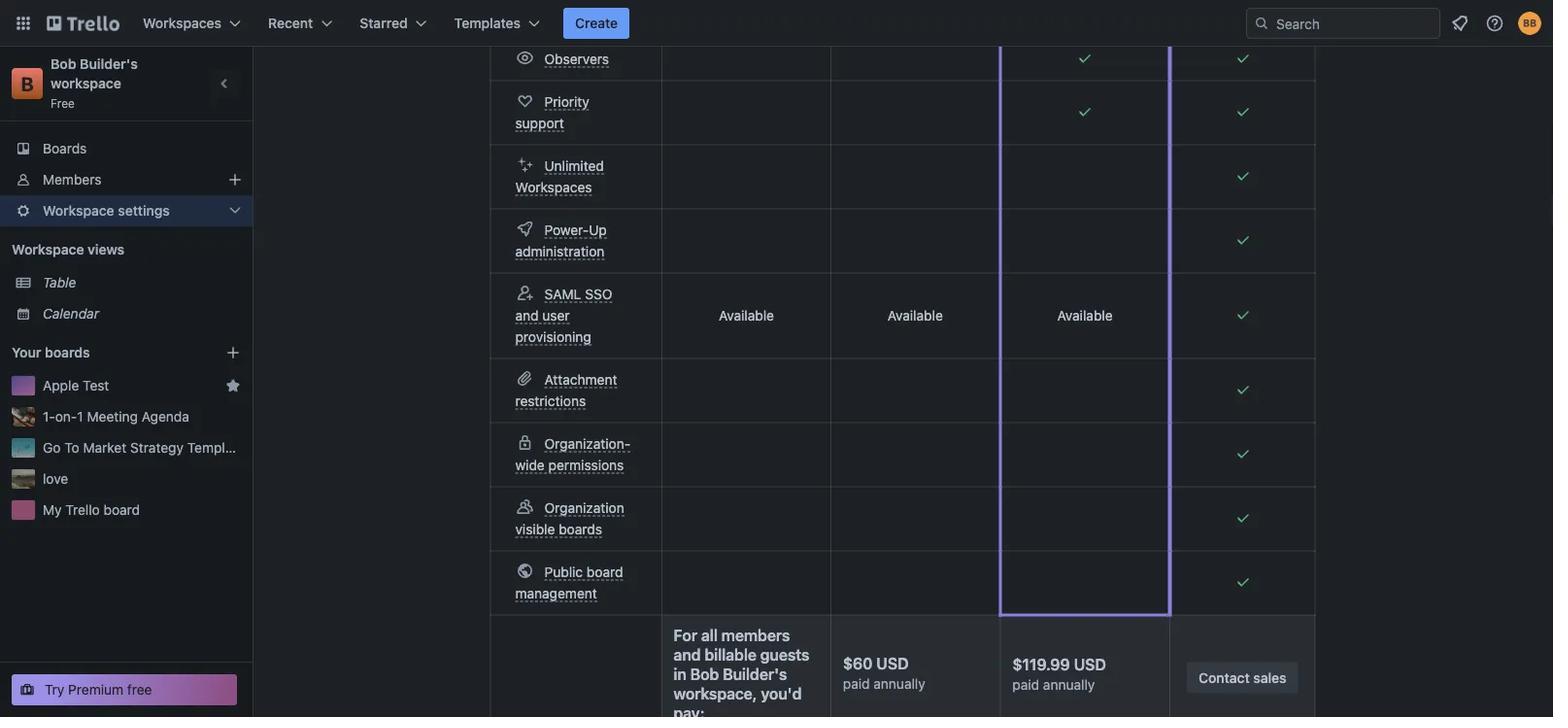Task type: vqa. For each thing, say whether or not it's contained in the screenshot.
first sm image from right
no



Task type: locate. For each thing, give the bounding box(es) containing it.
administration
[[515, 243, 605, 259]]

workspace inside bob builder's workspace free
[[51, 75, 121, 91]]

my trello board link
[[43, 500, 241, 520]]

provisioning
[[515, 329, 592, 345]]

starred
[[360, 15, 408, 31]]

workspace for workspace views
[[12, 241, 84, 257]]

1 horizontal spatial annually
[[1043, 677, 1095, 693]]

apple
[[43, 377, 79, 394]]

0 horizontal spatial available
[[719, 308, 774, 324]]

workspace down members at the top left
[[43, 203, 114, 219]]

and down for
[[674, 646, 701, 664]]

table link
[[43, 273, 241, 292]]

apple test
[[43, 377, 109, 394]]

$119.99
[[1013, 655, 1070, 674]]

usd right $60 at the bottom
[[877, 655, 909, 673]]

usd inside $60 usd paid annually
[[877, 655, 909, 673]]

1 horizontal spatial paid
[[1013, 677, 1040, 693]]

2 usd from the left
[[1074, 655, 1106, 674]]

public
[[545, 564, 583, 580]]

paid inside $60 usd paid annually
[[843, 676, 870, 692]]

open information menu image
[[1486, 14, 1505, 33]]

my
[[43, 502, 62, 518]]

and inside for all members and billable guests in
[[674, 646, 701, 664]]

create
[[575, 15, 618, 31]]

annually inside $119.99 usd paid annually
[[1043, 677, 1095, 693]]

user
[[542, 308, 570, 324]]

boards
[[45, 344, 90, 360], [559, 521, 602, 537]]

your
[[12, 344, 41, 360]]

builder's
[[80, 56, 138, 72], [723, 665, 787, 684]]

sso
[[585, 286, 613, 302]]

back to home image
[[47, 8, 120, 39]]

recent button
[[257, 8, 344, 39]]

usd inside $119.99 usd paid annually
[[1074, 655, 1106, 674]]

boards up apple
[[45, 344, 90, 360]]

bob for bob builder's workspace
[[691, 665, 719, 684]]

usd for $119.99 usd
[[1074, 655, 1106, 674]]

and inside saml sso and user provisioning
[[515, 308, 539, 324]]

organization
[[545, 500, 625, 516]]

2 annually from the left
[[1043, 677, 1095, 693]]

1 vertical spatial workspaces
[[515, 179, 592, 195]]

b
[[21, 72, 34, 95]]

and left user
[[515, 308, 539, 324]]

pay:
[[674, 704, 705, 717]]

workspaces up 'workspace navigation collapse icon'
[[143, 15, 222, 31]]

usd right $119.99
[[1074, 655, 1106, 674]]

workspaces down unlimited
[[515, 179, 592, 195]]

0 vertical spatial boards
[[45, 344, 90, 360]]

0 vertical spatial workspace
[[51, 75, 121, 91]]

usd for $60 usd
[[877, 655, 909, 673]]

go to market strategy template
[[43, 440, 245, 456]]

builder's down 'back to home' image
[[80, 56, 138, 72]]

workspace settings
[[43, 203, 170, 219]]

0 vertical spatial workspaces
[[143, 15, 222, 31]]

free
[[127, 682, 152, 698]]

0 vertical spatial builder's
[[80, 56, 138, 72]]

bob right in
[[691, 665, 719, 684]]

templates
[[454, 15, 521, 31]]

paid down $60 at the bottom
[[843, 676, 870, 692]]

, you'd pay:
[[674, 685, 802, 717]]

builder's up , at bottom left
[[723, 665, 787, 684]]

0 horizontal spatial annually
[[874, 676, 926, 692]]

workspace
[[43, 203, 114, 219], [12, 241, 84, 257]]

bob inside bob builder's workspace free
[[51, 56, 76, 72]]

1 vertical spatial and
[[674, 646, 701, 664]]

my trello board
[[43, 502, 140, 518]]

paid inside $119.99 usd paid annually
[[1013, 677, 1040, 693]]

power-up administration
[[515, 222, 607, 259]]

workspace
[[51, 75, 121, 91], [674, 685, 753, 703]]

workspace inside dropdown button
[[43, 203, 114, 219]]

in
[[674, 665, 687, 684]]

for
[[674, 626, 698, 645]]

0 horizontal spatial boards
[[45, 344, 90, 360]]

workspace up table
[[12, 241, 84, 257]]

0 vertical spatial board
[[104, 502, 140, 518]]

bob builder's workspace link
[[51, 56, 141, 91]]

add board image
[[225, 345, 241, 360]]

starred button
[[348, 8, 439, 39]]

public board management
[[515, 564, 623, 601]]

sales
[[1254, 670, 1287, 686]]

workspace inside bob builder's workspace
[[674, 685, 753, 703]]

0 horizontal spatial usd
[[877, 655, 909, 673]]

bob up free
[[51, 56, 76, 72]]

0 horizontal spatial workspace
[[51, 75, 121, 91]]

trello
[[65, 502, 100, 518]]

visible
[[515, 521, 555, 537]]

1 horizontal spatial workspaces
[[515, 179, 592, 195]]

0 horizontal spatial paid
[[843, 676, 870, 692]]

1 usd from the left
[[877, 655, 909, 673]]

1 horizontal spatial bob
[[691, 665, 719, 684]]

annually inside $60 usd paid annually
[[874, 676, 926, 692]]

go to market strategy template link
[[43, 438, 245, 458]]

board right public
[[587, 564, 623, 580]]

observers
[[545, 51, 609, 67]]

paid
[[843, 676, 870, 692], [1013, 677, 1040, 693]]

1 vertical spatial boards
[[559, 521, 602, 537]]

1 vertical spatial workspace
[[674, 685, 753, 703]]

primary element
[[0, 0, 1554, 47]]

try
[[45, 682, 65, 698]]

1 vertical spatial board
[[587, 564, 623, 580]]

workspaces
[[143, 15, 222, 31], [515, 179, 592, 195]]

1 horizontal spatial boards
[[559, 521, 602, 537]]

0 horizontal spatial bob
[[51, 56, 76, 72]]

your boards
[[12, 344, 90, 360]]

1 vertical spatial workspace
[[12, 241, 84, 257]]

0 vertical spatial and
[[515, 308, 539, 324]]

contact sales
[[1199, 670, 1287, 686]]

0 horizontal spatial workspaces
[[143, 15, 222, 31]]

bob builder's workspace
[[674, 665, 787, 703]]

workspace navigation collapse icon image
[[212, 70, 239, 97]]

you'd
[[761, 685, 802, 703]]

board
[[104, 502, 140, 518], [587, 564, 623, 580]]

paid for $60 usd
[[843, 676, 870, 692]]

saml sso and user provisioning
[[515, 286, 613, 345]]

usd
[[877, 655, 909, 673], [1074, 655, 1106, 674]]

paid down $119.99
[[1013, 677, 1040, 693]]

builder's inside bob builder's workspace
[[723, 665, 787, 684]]

2 paid from the left
[[1013, 677, 1040, 693]]

1 vertical spatial builder's
[[723, 665, 787, 684]]

organization-
[[545, 436, 631, 452]]

1 vertical spatial bob
[[691, 665, 719, 684]]

available
[[719, 308, 774, 324], [888, 308, 943, 324], [1058, 308, 1113, 324]]

bob inside bob builder's workspace
[[691, 665, 719, 684]]

$60
[[843, 655, 873, 673]]

1 horizontal spatial workspace
[[674, 685, 753, 703]]

management
[[515, 585, 597, 601]]

bob
[[51, 56, 76, 72], [691, 665, 719, 684]]

annually for $119.99
[[1043, 677, 1095, 693]]

1 horizontal spatial available
[[888, 308, 943, 324]]

0 horizontal spatial builder's
[[80, 56, 138, 72]]

2 horizontal spatial available
[[1058, 308, 1113, 324]]

premium
[[68, 682, 124, 698]]

workspace up free
[[51, 75, 121, 91]]

2 available from the left
[[888, 308, 943, 324]]

table
[[43, 274, 76, 291]]

workspace for bob builder's workspace
[[674, 685, 753, 703]]

1 annually from the left
[[874, 676, 926, 692]]

builder's inside bob builder's workspace free
[[80, 56, 138, 72]]

1-
[[43, 409, 55, 425]]

0 horizontal spatial and
[[515, 308, 539, 324]]

1 horizontal spatial builder's
[[723, 665, 787, 684]]

1 horizontal spatial board
[[587, 564, 623, 580]]

1 horizontal spatial and
[[674, 646, 701, 664]]

board down the love link
[[104, 502, 140, 518]]

0 vertical spatial workspace
[[43, 203, 114, 219]]

try premium free button
[[12, 674, 237, 705]]

1 horizontal spatial usd
[[1074, 655, 1106, 674]]

love
[[43, 471, 68, 487]]

1 paid from the left
[[843, 676, 870, 692]]

workspace up 'pay:'
[[674, 685, 753, 703]]

bob builder's workspace free
[[51, 56, 141, 110]]

boards
[[43, 140, 87, 156]]

0 vertical spatial bob
[[51, 56, 76, 72]]

templates button
[[443, 8, 552, 39]]

boards down organization
[[559, 521, 602, 537]]

calendar link
[[43, 304, 241, 324]]



Task type: describe. For each thing, give the bounding box(es) containing it.
search image
[[1254, 16, 1270, 31]]

wide
[[515, 457, 545, 473]]

boards inside organization visible boards
[[559, 521, 602, 537]]

$119.99 usd paid annually
[[1013, 655, 1106, 693]]

test
[[83, 377, 109, 394]]

your boards with 5 items element
[[12, 341, 196, 364]]

workspaces inside unlimited workspaces
[[515, 179, 592, 195]]

0 horizontal spatial board
[[104, 502, 140, 518]]

for all members and billable guests in
[[674, 626, 810, 684]]

try premium free
[[45, 682, 152, 698]]

permissions
[[549, 457, 624, 473]]

calendar
[[43, 306, 99, 322]]

board inside public board management
[[587, 564, 623, 580]]

organization- wide permissions
[[515, 436, 631, 473]]

Search field
[[1270, 9, 1440, 38]]

template
[[187, 440, 245, 456]]

annually for $60
[[874, 676, 926, 692]]

settings
[[118, 203, 170, 219]]

market
[[83, 440, 127, 456]]

members link
[[0, 164, 253, 195]]

power-
[[545, 222, 589, 238]]

workspace settings button
[[0, 195, 253, 226]]

unlimited
[[545, 158, 604, 174]]

boards link
[[0, 133, 253, 164]]

recent
[[268, 15, 313, 31]]

meeting
[[87, 409, 138, 425]]

guests
[[761, 646, 810, 664]]

to
[[64, 440, 79, 456]]

strategy
[[130, 440, 184, 456]]

workspaces button
[[131, 8, 253, 39]]

all
[[701, 626, 718, 645]]

,
[[753, 685, 757, 703]]

contact
[[1199, 670, 1250, 686]]

support
[[515, 115, 564, 131]]

builder's for bob builder's workspace free
[[80, 56, 138, 72]]

$60 usd paid annually
[[843, 655, 926, 692]]

starred icon image
[[225, 378, 241, 394]]

workspaces inside dropdown button
[[143, 15, 222, 31]]

agenda
[[142, 409, 189, 425]]

views
[[88, 241, 124, 257]]

attachment
[[545, 372, 617, 388]]

workspace for workspace settings
[[43, 203, 114, 219]]

builder's for bob builder's workspace
[[723, 665, 787, 684]]

contact sales link
[[1187, 663, 1299, 694]]

attachment restrictions
[[515, 372, 617, 409]]

restrictions
[[515, 393, 586, 409]]

1 available from the left
[[719, 308, 774, 324]]

members
[[43, 171, 102, 188]]

free
[[51, 96, 75, 110]]

priority
[[545, 94, 590, 110]]

priority support
[[515, 94, 590, 131]]

workspace for bob builder's workspace free
[[51, 75, 121, 91]]

b link
[[12, 68, 43, 99]]

0 notifications image
[[1449, 12, 1472, 35]]

billable
[[705, 646, 757, 664]]

bob builder (bobbuilder40) image
[[1519, 12, 1542, 35]]

members
[[722, 626, 790, 645]]

boards inside "element"
[[45, 344, 90, 360]]

love link
[[43, 469, 241, 489]]

unlimited workspaces
[[515, 158, 604, 195]]

bob for bob builder's workspace free
[[51, 56, 76, 72]]

on-
[[55, 409, 77, 425]]

apple test link
[[43, 376, 218, 395]]

workspace views
[[12, 241, 124, 257]]

paid for $119.99 usd
[[1013, 677, 1040, 693]]

1-on-1 meeting agenda
[[43, 409, 189, 425]]

create button
[[564, 8, 630, 39]]

up
[[589, 222, 607, 238]]

1-on-1 meeting agenda link
[[43, 407, 241, 427]]

saml
[[545, 286, 581, 302]]

go
[[43, 440, 61, 456]]

3 available from the left
[[1058, 308, 1113, 324]]

1
[[77, 409, 83, 425]]



